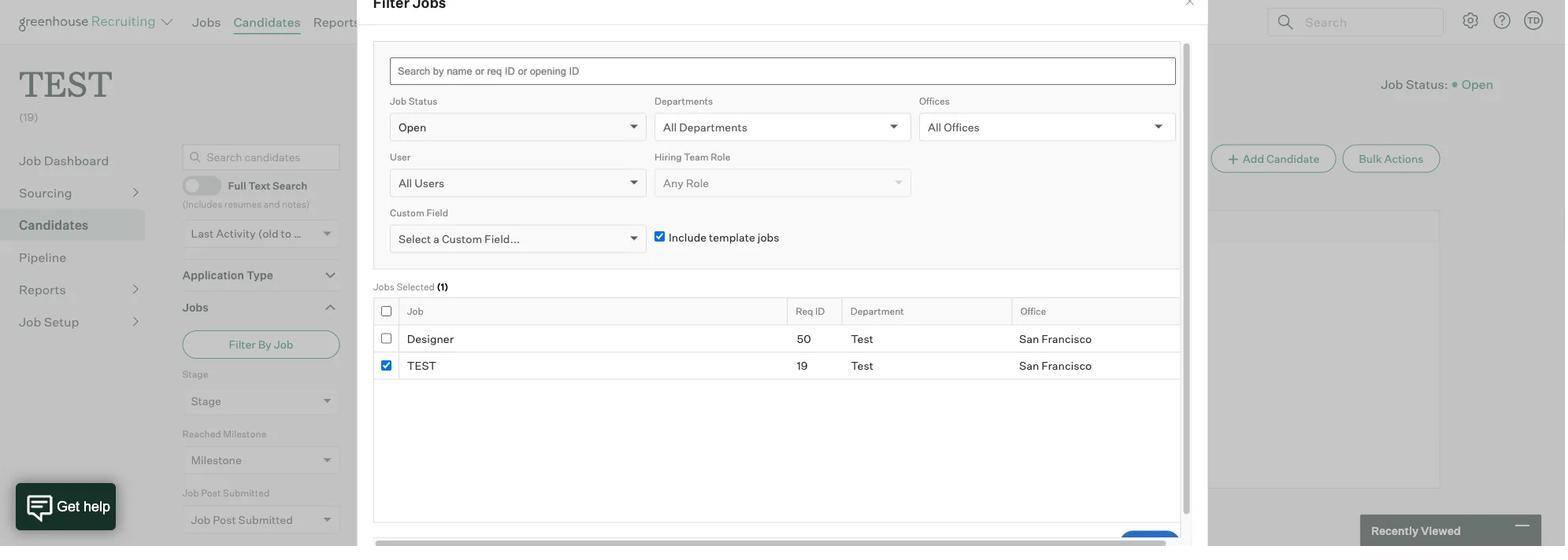 Task type: vqa. For each thing, say whether or not it's contained in the screenshot.
'No'
no



Task type: describe. For each thing, give the bounding box(es) containing it.
san for 50
[[1019, 332, 1039, 346]]

Search candidates field
[[182, 145, 340, 171]]

candidate reports are now available! apply filters and select "view in app" element
[[1062, 145, 1205, 173]]

user
[[390, 151, 411, 163]]

bulk actions
[[1360, 152, 1425, 166]]

job inside button
[[274, 338, 294, 352]]

0 vertical spatial departments
[[655, 95, 713, 107]]

hiring team role
[[655, 151, 730, 163]]

setup
[[44, 314, 79, 330]]

integrations link
[[373, 14, 445, 30]]

job/status
[[666, 221, 717, 233]]

schedule for patricia davis
[[724, 336, 765, 348]]

0 horizontal spatial candidates link
[[19, 216, 139, 235]]

active
[[380, 184, 410, 197]]

0 vertical spatial submitted
[[223, 488, 270, 500]]

job status:
[[1382, 77, 1449, 92]]

designer
[[407, 332, 454, 346]]

req
[[796, 306, 813, 317]]

1 vertical spatial offices
[[944, 120, 980, 134]]

a
[[433, 232, 439, 246]]

office
[[1021, 306, 1046, 317]]

1 vertical spatial milestone
[[191, 454, 242, 468]]

all users
[[398, 176, 444, 190]]

actions
[[1385, 152, 1425, 166]]

filter by job button
[[182, 331, 340, 360]]

filter by job
[[229, 338, 294, 352]]

open for open option
[[398, 120, 426, 134]]

all for all users
[[398, 176, 412, 190]]

test (19)
[[19, 60, 113, 124]]

patricia davis link
[[386, 324, 467, 342]]

integrations
[[373, 14, 445, 30]]

notes)
[[282, 199, 310, 211]]

all offices
[[928, 120, 980, 134]]

status:
[[1407, 77, 1449, 92]]

to for michael rodriguez
[[713, 271, 722, 282]]

patricia
[[386, 324, 431, 340]]

showing
[[370, 150, 417, 164]]

team
[[684, 151, 709, 163]]

0 vertical spatial candidates link
[[234, 14, 301, 30]]

text
[[249, 180, 271, 192]]

all for all offices
[[928, 120, 942, 134]]

preliminary screen
[[609, 184, 700, 197]]

screen for davis
[[834, 336, 865, 348]]

reached for reached assessment
[[741, 184, 783, 197]]

checkmark image
[[189, 180, 201, 191]]

select a custom field...
[[398, 232, 520, 246]]

all departments
[[663, 120, 747, 134]]

preliminary for rodriguez
[[781, 271, 832, 282]]

recently viewed
[[1372, 524, 1462, 538]]

at for rodriguez
[[472, 278, 480, 290]]

for for rodriguez
[[767, 271, 779, 282]]

activity
[[216, 227, 256, 241]]

amazon
[[482, 278, 519, 290]]

id
[[815, 306, 825, 317]]

resumes
[[224, 199, 262, 211]]

department
[[851, 306, 904, 317]]

td
[[1528, 15, 1541, 26]]

1 vertical spatial role
[[686, 176, 709, 190]]

rodriguez
[[435, 259, 496, 274]]

type
[[247, 269, 273, 283]]

td button
[[1522, 8, 1547, 33]]

status
[[408, 95, 437, 107]]

last activity (old to new)
[[191, 227, 319, 241]]

travelnow
[[475, 344, 523, 356]]

filter
[[229, 338, 256, 352]]

template
[[709, 231, 755, 245]]

include
[[669, 231, 707, 245]]

test for 50
[[851, 332, 873, 346]]

0 vertical spatial reports link
[[313, 14, 360, 30]]

name
[[382, 221, 409, 233]]

any
[[663, 176, 684, 190]]

selected
[[396, 281, 434, 293]]

san francisco for 50
[[1019, 332, 1092, 346]]

full text search (includes resumes and notes)
[[182, 180, 310, 211]]

1 vertical spatial stage
[[191, 395, 221, 408]]

interviews to schedule for preliminary screen link for michael rodriguez
[[651, 269, 869, 284]]

sourcing link
[[19, 183, 139, 202]]

michael rodriguez link
[[386, 259, 496, 277]]

reached assessment
[[741, 184, 844, 197]]

0 vertical spatial screen
[[667, 184, 700, 197]]

0 vertical spatial job post submitted
[[182, 488, 270, 500]]

stage element
[[182, 367, 340, 427]]

san for 19
[[1019, 359, 1039, 373]]

req id
[[796, 306, 825, 317]]

50
[[797, 332, 811, 346]]

bulk
[[1360, 152, 1383, 166]]

1 vertical spatial candidates
[[19, 217, 89, 233]]

19
[[797, 359, 808, 373]]

davis
[[434, 324, 467, 340]]

product
[[386, 344, 421, 356]]

by
[[258, 338, 272, 352]]

(19)
[[19, 110, 38, 124]]

san francisco for 19
[[1019, 359, 1092, 373]]

0 horizontal spatial reports link
[[19, 280, 139, 299]]

1 vertical spatial post
[[213, 514, 236, 527]]

assessment
[[785, 184, 844, 197]]

0 vertical spatial offices
[[919, 95, 950, 107]]

custom field
[[390, 207, 448, 219]]

at for davis
[[465, 344, 473, 356]]

new)
[[294, 227, 319, 241]]

jobs selected (1)
[[373, 281, 448, 293]]

patricia davis product manager at travelnow
[[386, 324, 523, 356]]

1 vertical spatial test
[[542, 184, 569, 197]]

manager
[[423, 344, 463, 356]]

Search text field
[[1302, 11, 1430, 33]]

pipeline link
[[19, 248, 139, 267]]

interviews to schedule for preliminary screen link for patricia davis
[[651, 334, 869, 349]]

0 vertical spatial preliminary
[[609, 184, 664, 197]]

preliminary for davis
[[781, 336, 832, 348]]

schedule for michael rodriguez
[[724, 271, 765, 282]]

for for davis
[[767, 336, 779, 348]]



Task type: locate. For each thing, give the bounding box(es) containing it.
0 horizontal spatial all
[[398, 176, 412, 190]]

1 vertical spatial submitted
[[238, 514, 293, 527]]

1 vertical spatial at
[[465, 344, 473, 356]]

1 vertical spatial candidates link
[[19, 216, 139, 235]]

job dashboard link
[[19, 151, 139, 170]]

for left 50
[[767, 336, 779, 348]]

2 francisco from the top
[[1042, 359, 1092, 373]]

Search by name or req ID or opening ID field
[[390, 57, 1176, 85]]

screen for rodriguez
[[834, 271, 865, 282]]

post down reached milestone
[[201, 488, 221, 500]]

2 vertical spatial open
[[450, 184, 476, 197]]

reached inside reached milestone element
[[182, 428, 221, 440]]

2 horizontal spatial test
[[542, 184, 569, 197]]

field...
[[484, 232, 520, 246]]

submitted
[[223, 488, 270, 500], [238, 514, 293, 527]]

1 san francisco from the top
[[1019, 332, 1092, 346]]

0 horizontal spatial reports
[[19, 282, 66, 298]]

0 horizontal spatial test
[[19, 60, 113, 106]]

1 horizontal spatial open
[[450, 184, 476, 197]]

configure image
[[1462, 11, 1481, 30]]

michael
[[386, 259, 432, 274]]

michael rodriguez research engineer at amazon
[[386, 259, 519, 290]]

interviews to schedule for preliminary screen link
[[651, 269, 869, 284], [651, 334, 869, 349]]

candidates right jobs link
[[234, 14, 301, 30]]

screen
[[667, 184, 700, 197], [834, 271, 865, 282], [834, 336, 865, 348]]

0 horizontal spatial candidates
[[19, 217, 89, 233]]

close image
[[1184, 0, 1197, 8]]

test for 19
[[851, 359, 873, 373]]

1 vertical spatial open
[[398, 120, 426, 134]]

screen down hiring team role
[[667, 184, 700, 197]]

td button
[[1525, 11, 1544, 30]]

preliminary up req
[[781, 271, 832, 282]]

2 vertical spatial screen
[[834, 336, 865, 348]]

add inside popup button
[[483, 14, 508, 30]]

1 vertical spatial interviews
[[666, 336, 711, 348]]

1 vertical spatial san
[[1019, 359, 1039, 373]]

all
[[663, 120, 677, 134], [928, 120, 942, 134], [398, 176, 412, 190]]

francisco for 50
[[1042, 332, 1092, 346]]

job dashboard
[[19, 153, 109, 168]]

open option
[[398, 120, 426, 134]]

application type
[[182, 269, 273, 283]]

custom up name
[[390, 207, 424, 219]]

job setup link
[[19, 313, 139, 332]]

None checkbox
[[381, 307, 391, 317], [381, 334, 391, 344], [381, 361, 391, 371], [381, 307, 391, 317], [381, 334, 391, 344], [381, 361, 391, 371]]

2 san from the top
[[1019, 359, 1039, 373]]

0 vertical spatial san francisco
[[1019, 332, 1092, 346]]

(1)
[[437, 281, 448, 293]]

at down davis
[[465, 344, 473, 356]]

1 vertical spatial reached
[[182, 428, 221, 440]]

custom
[[390, 207, 424, 219], [442, 232, 482, 246]]

pipeline
[[19, 250, 66, 265]]

application
[[182, 269, 244, 283]]

1 vertical spatial for
[[767, 336, 779, 348]]

include template jobs
[[669, 231, 779, 245]]

2 san francisco from the top
[[1019, 359, 1092, 373]]

job
[[1382, 77, 1404, 92], [390, 95, 406, 107], [19, 153, 41, 168], [407, 306, 424, 317], [19, 314, 41, 330], [274, 338, 294, 352], [182, 488, 199, 500], [191, 514, 211, 527]]

to
[[281, 227, 292, 241], [713, 271, 722, 282], [713, 336, 722, 348]]

interviews to schedule for preliminary screen link up 19
[[651, 334, 869, 349]]

all for all departments
[[663, 120, 677, 134]]

candidates link
[[234, 14, 301, 30], [19, 216, 139, 235]]

interviews to schedule for preliminary screen down jobs
[[666, 271, 865, 282]]

1 schedule from the top
[[724, 271, 765, 282]]

1 test from the top
[[851, 332, 873, 346]]

reached for reached milestone
[[182, 428, 221, 440]]

select
[[398, 232, 431, 246]]

hiring
[[655, 151, 682, 163]]

open for open jobs
[[450, 184, 476, 197]]

offices
[[919, 95, 950, 107], [944, 120, 980, 134]]

and
[[264, 199, 280, 211]]

2 schedule from the top
[[724, 336, 765, 348]]

2 interviews to schedule for preliminary screen from the top
[[666, 336, 865, 348]]

francisco for 19
[[1042, 359, 1092, 373]]

open right status:
[[1462, 77, 1494, 92]]

1 vertical spatial screen
[[834, 271, 865, 282]]

2 interviews from the top
[[666, 336, 711, 348]]

0 vertical spatial for
[[767, 271, 779, 282]]

1 horizontal spatial role
[[711, 151, 730, 163]]

at inside michael rodriguez research engineer at amazon
[[472, 278, 480, 290]]

0 vertical spatial reached
[[741, 184, 783, 197]]

reports down pipeline
[[19, 282, 66, 298]]

0 vertical spatial reports
[[313, 14, 360, 30]]

interviews
[[666, 271, 711, 282], [666, 336, 711, 348]]

at inside patricia davis product manager at travelnow
[[465, 344, 473, 356]]

dashboard
[[44, 153, 109, 168]]

add for add
[[483, 14, 508, 30]]

full
[[228, 180, 246, 192]]

1 vertical spatial interviews to schedule for preliminary screen
[[666, 336, 865, 348]]

1 vertical spatial test
[[851, 359, 873, 373]]

add
[[483, 14, 508, 30], [1243, 152, 1265, 166]]

screen down department
[[834, 336, 865, 348]]

0 vertical spatial interviews
[[666, 271, 711, 282]]

0 vertical spatial role
[[711, 151, 730, 163]]

post down reached milestone element
[[213, 514, 236, 527]]

0 vertical spatial interviews to schedule for preliminary screen
[[666, 271, 865, 282]]

departments up 'all departments'
[[655, 95, 713, 107]]

departments up team
[[679, 120, 747, 134]]

0 vertical spatial custom
[[390, 207, 424, 219]]

1 horizontal spatial custom
[[442, 232, 482, 246]]

schedule down template
[[724, 271, 765, 282]]

1 vertical spatial job post submitted
[[191, 514, 293, 527]]

open right users
[[450, 184, 476, 197]]

jobs
[[192, 14, 221, 30], [478, 184, 502, 197], [373, 281, 394, 293], [182, 301, 209, 315]]

job post submitted
[[182, 488, 270, 500], [191, 514, 293, 527]]

screen up department
[[834, 271, 865, 282]]

0 horizontal spatial custom
[[390, 207, 424, 219]]

1 vertical spatial to
[[713, 271, 722, 282]]

1 interviews from the top
[[666, 271, 711, 282]]

2 vertical spatial to
[[713, 336, 722, 348]]

open
[[1462, 77, 1494, 92], [398, 120, 426, 134], [450, 184, 476, 197]]

1 horizontal spatial candidates link
[[234, 14, 301, 30]]

add for add candidate
[[1243, 152, 1265, 166]]

1 horizontal spatial reports link
[[313, 14, 360, 30]]

recently
[[1372, 524, 1419, 538]]

open down 'job status'
[[398, 120, 426, 134]]

1 horizontal spatial candidates
[[234, 14, 301, 30]]

reached down stage element
[[182, 428, 221, 440]]

san
[[1019, 332, 1039, 346], [1019, 359, 1039, 373]]

0 vertical spatial milestone
[[223, 428, 267, 440]]

job status
[[390, 95, 437, 107]]

2 test from the top
[[851, 359, 873, 373]]

interviews to schedule for preliminary screen link down jobs
[[651, 269, 869, 284]]

milestone down stage element
[[223, 428, 267, 440]]

1 vertical spatial add
[[1243, 152, 1265, 166]]

to for patricia davis
[[713, 336, 722, 348]]

last activity (old to new) option
[[191, 227, 319, 241]]

candidates link right jobs link
[[234, 14, 301, 30]]

1 horizontal spatial reports
[[313, 14, 360, 30]]

reached milestone element
[[182, 427, 340, 486]]

1 vertical spatial reports link
[[19, 280, 139, 299]]

0 vertical spatial francisco
[[1042, 332, 1092, 346]]

reports left integrations link
[[313, 14, 360, 30]]

1 san from the top
[[1019, 332, 1039, 346]]

1 interviews to schedule for preliminary screen from the top
[[666, 271, 865, 282]]

1 vertical spatial reports
[[19, 282, 66, 298]]

interviews to schedule for preliminary screen for michael rodriguez
[[666, 271, 865, 282]]

open jobs
[[450, 184, 502, 197]]

1 horizontal spatial all
[[663, 120, 677, 134]]

0 vertical spatial test
[[19, 60, 113, 106]]

engineer
[[430, 278, 469, 290]]

1 horizontal spatial reached
[[741, 184, 783, 197]]

1 vertical spatial schedule
[[724, 336, 765, 348]]

(old
[[258, 227, 279, 241]]

2 for from the top
[[767, 336, 779, 348]]

job post submitted element
[[182, 486, 340, 546]]

0 vertical spatial interviews to schedule for preliminary screen link
[[651, 269, 869, 284]]

users
[[414, 176, 444, 190]]

at
[[472, 278, 480, 290], [465, 344, 473, 356]]

at down rodriguez in the left of the page
[[472, 278, 480, 290]]

test link
[[19, 44, 113, 110]]

last
[[191, 227, 214, 241]]

interviews to schedule for preliminary screen
[[666, 271, 865, 282], [666, 336, 865, 348]]

reports link up job setup link
[[19, 280, 139, 299]]

1 for from the top
[[767, 271, 779, 282]]

candidates
[[234, 14, 301, 30], [19, 217, 89, 233]]

schedule left 50
[[724, 336, 765, 348]]

2 vertical spatial preliminary
[[781, 336, 832, 348]]

milestone down reached milestone
[[191, 454, 242, 468]]

preliminary up 19
[[781, 336, 832, 348]]

bulk actions link
[[1343, 145, 1441, 173]]

0 horizontal spatial role
[[686, 176, 709, 190]]

0 horizontal spatial reached
[[182, 428, 221, 440]]

1 interviews to schedule for preliminary screen link from the top
[[651, 269, 869, 284]]

add button
[[463, 8, 546, 36]]

role right the any
[[686, 176, 709, 190]]

reports link left integrations link
[[313, 14, 360, 30]]

0 vertical spatial stage
[[182, 369, 208, 381]]

(includes
[[182, 199, 222, 211]]

schedule
[[724, 271, 765, 282], [724, 336, 765, 348]]

custom right a
[[442, 232, 482, 246]]

1 vertical spatial interviews to schedule for preliminary screen link
[[651, 334, 869, 349]]

add candidate link
[[1212, 145, 1337, 173]]

2 interviews to schedule for preliminary screen link from the top
[[651, 334, 869, 349]]

1 vertical spatial custom
[[442, 232, 482, 246]]

role right team
[[711, 151, 730, 163]]

jobs link
[[192, 14, 221, 30]]

for
[[767, 271, 779, 282], [767, 336, 779, 348]]

add candidate
[[1243, 152, 1320, 166]]

jobs
[[758, 231, 779, 245]]

add inside 'link'
[[1243, 152, 1265, 166]]

1 francisco from the top
[[1042, 332, 1092, 346]]

preliminary down the hiring
[[609, 184, 664, 197]]

1 vertical spatial san francisco
[[1019, 359, 1092, 373]]

viewed
[[1422, 524, 1462, 538]]

search
[[273, 180, 308, 192]]

reached up jobs
[[741, 184, 783, 197]]

1 vertical spatial francisco
[[1042, 359, 1092, 373]]

Include template jobs checkbox
[[655, 232, 665, 242]]

0 horizontal spatial open
[[398, 120, 426, 134]]

interviews to schedule for preliminary screen up 19
[[666, 336, 865, 348]]

reached
[[741, 184, 783, 197], [182, 428, 221, 440]]

0 vertical spatial san
[[1019, 332, 1039, 346]]

field
[[426, 207, 448, 219]]

2 horizontal spatial open
[[1462, 77, 1494, 92]]

2 horizontal spatial all
[[928, 120, 942, 134]]

1 horizontal spatial test
[[407, 359, 436, 373]]

0 vertical spatial open
[[1462, 77, 1494, 92]]

any role
[[663, 176, 709, 190]]

0 vertical spatial test
[[851, 332, 873, 346]]

research
[[386, 278, 428, 290]]

candidates link up the pipeline link
[[19, 216, 139, 235]]

0 vertical spatial candidates
[[234, 14, 301, 30]]

role
[[711, 151, 730, 163], [686, 176, 709, 190]]

1 vertical spatial departments
[[679, 120, 747, 134]]

1 vertical spatial preliminary
[[781, 271, 832, 282]]

for down jobs
[[767, 271, 779, 282]]

interviews to schedule for preliminary screen for patricia davis
[[666, 336, 865, 348]]

2 vertical spatial test
[[407, 359, 436, 373]]

0 vertical spatial to
[[281, 227, 292, 241]]

0 horizontal spatial add
[[483, 14, 508, 30]]

interviews for michael rodriguez
[[666, 271, 711, 282]]

0 vertical spatial schedule
[[724, 271, 765, 282]]

francisco
[[1042, 332, 1092, 346], [1042, 359, 1092, 373]]

candidate
[[1267, 152, 1320, 166]]

0 vertical spatial add
[[483, 14, 508, 30]]

interviews for patricia davis
[[666, 336, 711, 348]]

1 horizontal spatial add
[[1243, 152, 1265, 166]]

job setup
[[19, 314, 79, 330]]

greenhouse recruiting image
[[19, 13, 161, 32]]

0 vertical spatial post
[[201, 488, 221, 500]]

0 vertical spatial at
[[472, 278, 480, 290]]

candidates down the sourcing
[[19, 217, 89, 233]]



